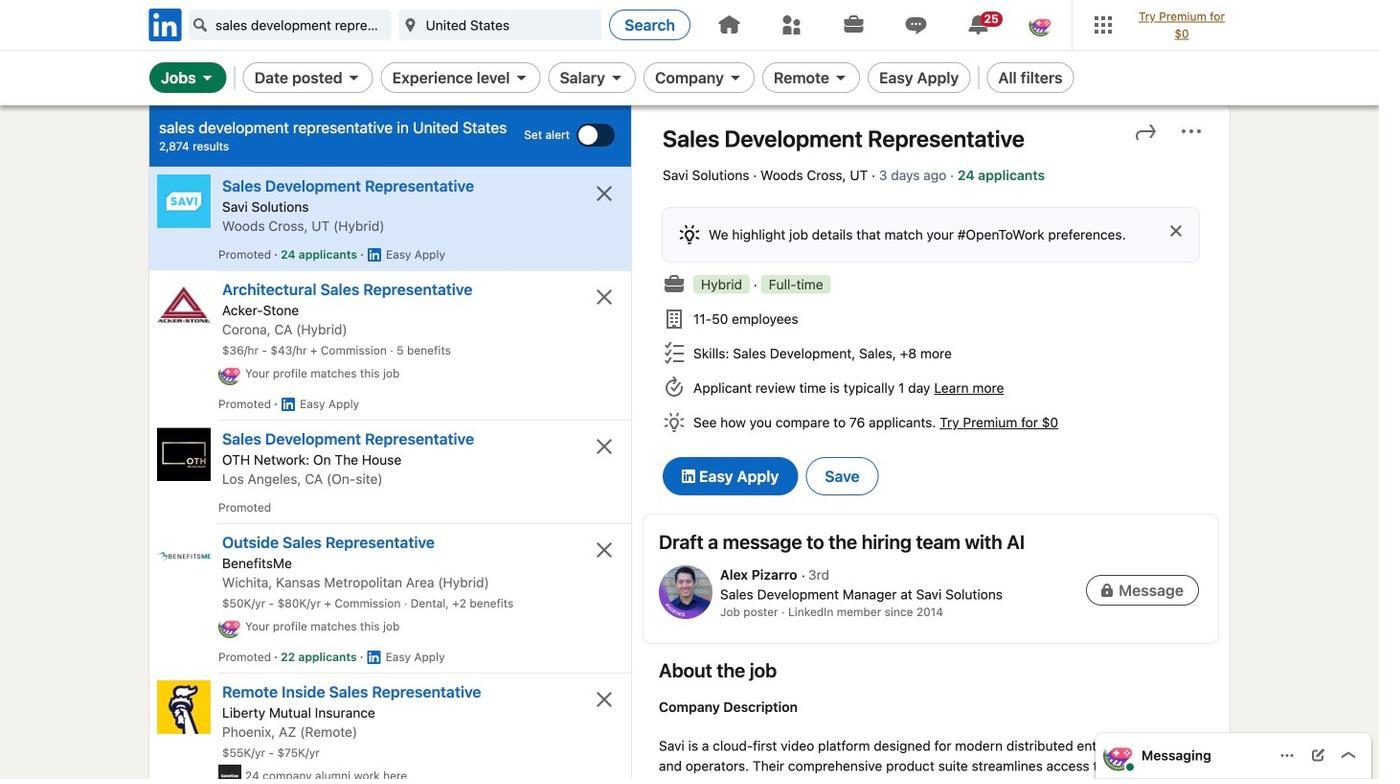 Task type: vqa. For each thing, say whether or not it's contained in the screenshot.
Dialog
no



Task type: describe. For each thing, give the bounding box(es) containing it.
date posted filter. clicking this button displays all date posted filter options. image
[[347, 70, 362, 85]]

filter by: jobs image
[[200, 70, 215, 85]]

salary filter. clicking this button displays all salary filter options. image
[[609, 70, 625, 85]]

experience level filter. clicking this button displays all experience level filter options. image
[[514, 70, 529, 85]]

share image
[[1135, 120, 1158, 143]]

in bug image
[[682, 470, 696, 483]]

ruby anderson image
[[1030, 13, 1053, 36]]

dismiss job image for benefitsme logo
[[593, 538, 616, 561]]

applicant review time is typically 1 day image
[[663, 377, 686, 400]]

City, state, or zip code text field
[[399, 10, 602, 40]]

liberty mutual insurance logo image
[[157, 680, 211, 734]]

oth network: on the house logo image
[[157, 427, 211, 481]]

ruby anderson image
[[1104, 740, 1135, 771]]



Task type: locate. For each thing, give the bounding box(es) containing it.
custom image
[[193, 17, 208, 33]]

company filter. clicking this button displays all company filter options. image
[[728, 70, 744, 85]]

acker-stone logo image
[[157, 278, 211, 332]]

1 dismiss job image from the top
[[593, 286, 616, 309]]

dismiss job image for acker-stone logo
[[593, 286, 616, 309]]

applicant review time is typically 1 day image
[[663, 377, 686, 400]]

remote filter. clicking this button displays all remote filter options. image
[[834, 70, 849, 85]]

dismiss job image for "oth network: on the house logo"
[[593, 435, 616, 458]]

3 dismiss job image from the top
[[593, 538, 616, 561]]

dismiss job image for liberty mutual insurance logo
[[593, 688, 616, 711]]

alex, #hiring image
[[659, 565, 713, 619]]

4 dismiss job image from the top
[[593, 688, 616, 711]]

linkedin image
[[146, 5, 185, 45], [146, 5, 185, 45]]

savi solutions logo image
[[157, 174, 211, 228]]

dismiss job image
[[593, 286, 616, 309], [593, 435, 616, 458], [593, 538, 616, 561], [593, 688, 616, 711]]

Search by title, skill, or company text field
[[189, 10, 391, 40]]

Easy Apply filter. button
[[868, 62, 971, 93]]

benefitsme logo image
[[157, 531, 211, 584]]

dismiss job image
[[593, 182, 616, 205]]

2 dismiss job image from the top
[[593, 435, 616, 458]]



